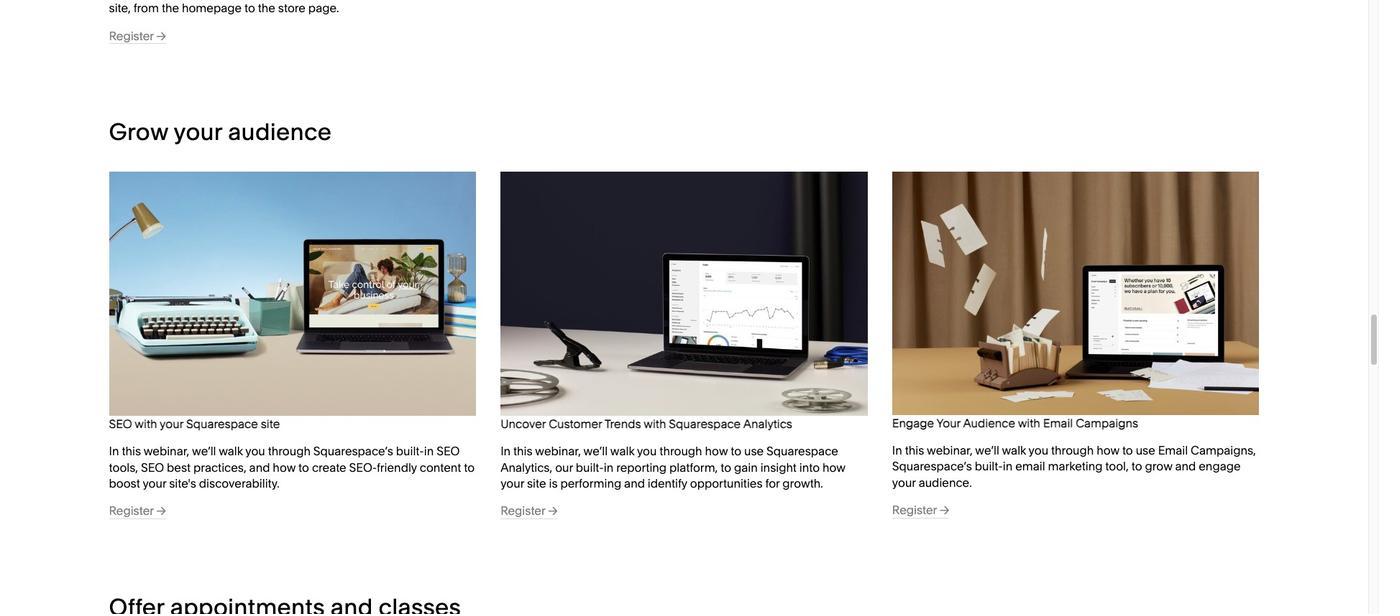 Task type: describe. For each thing, give the bounding box(es) containing it.
through inside the in this webinar, we'll walk you through squarespace's built-in seo tools, seo best practices, and how to create seo-friendly content to boost your site's discoverability.
[[268, 445, 311, 459]]

our
[[555, 461, 573, 475]]

to up opportunities
[[721, 461, 732, 475]]

to up "tool,"
[[1123, 444, 1133, 458]]

for
[[766, 477, 780, 491]]

create
[[312, 461, 346, 475]]

seo-
[[349, 461, 377, 475]]

with for engage
[[1018, 416, 1041, 431]]

engage your audience with email campaigns
[[892, 416, 1141, 431]]

campaigns
[[1076, 416, 1139, 431]]

0 horizontal spatial squarespace
[[186, 417, 258, 431]]

webinar, for squarespace's
[[927, 444, 973, 458]]

0 horizontal spatial with
[[135, 417, 157, 431]]

to right 'content'
[[464, 461, 475, 475]]

best
[[167, 461, 191, 475]]

engage
[[1199, 460, 1241, 474]]

to left create
[[299, 461, 309, 475]]

friendly
[[377, 461, 417, 475]]

in this webinar, we'll walk you through how to use squarespace analytics, our built-in reporting platform, to gain insight into how your site is performing and identify opportunities for growth.
[[501, 445, 848, 491]]

register → link for in this webinar, we'll walk you through how to use squarespace analytics, our built-in reporting platform, to gain insight into how your site is performing and identify opportunities for growth.
[[501, 505, 558, 520]]

in for in this webinar, we'll walk you through how to use squarespace analytics, our built-in reporting platform, to gain insight into how your site is performing and identify opportunities for growth.
[[604, 461, 614, 475]]

and inside the in this webinar, we'll walk you through squarespace's built-in seo tools, seo best practices, and how to create seo-friendly content to boost your site's discoverability.
[[249, 461, 270, 475]]

tools,
[[109, 461, 138, 475]]

you inside the in this webinar, we'll walk you through squarespace's built-in seo tools, seo best practices, and how to create seo-friendly content to boost your site's discoverability.
[[245, 445, 265, 459]]

in inside the in this webinar, we'll walk you through squarespace's built-in seo tools, seo best practices, and how to create seo-friendly content to boost your site's discoverability.
[[424, 445, 434, 459]]

in this webinar, we'll walk you through squarespace's built-in seo tools, seo best practices, and how to create seo-friendly content to boost your site's discoverability.
[[109, 445, 478, 491]]

customer
[[549, 417, 602, 431]]

in for in this webinar, we'll walk you through how to use squarespace analytics, our built-in reporting platform, to gain insight into how your site is performing and identify opportunities for growth.
[[501, 445, 511, 459]]

you for engage your audience with email campaigns
[[1029, 444, 1049, 458]]

how inside the in this webinar, we'll walk you through squarespace's built-in seo tools, seo best practices, and how to create seo-friendly content to boost your site's discoverability.
[[273, 461, 296, 475]]

your inside the in this webinar, we'll walk you through how to use squarespace analytics, our built-in reporting platform, to gain insight into how your site is performing and identify opportunities for growth.
[[501, 477, 524, 491]]

reporting
[[617, 461, 667, 475]]

squarespace's inside the in this webinar, we'll walk you through squarespace's built-in seo tools, seo best practices, and how to create seo-friendly content to boost your site's discoverability.
[[313, 445, 393, 459]]

grow
[[1145, 460, 1173, 474]]

grow
[[109, 118, 168, 146]]

built- inside the in this webinar, we'll walk you through squarespace's built-in seo tools, seo best practices, and how to create seo-friendly content to boost your site's discoverability.
[[396, 445, 424, 459]]

audience
[[228, 118, 332, 146]]

walk for engage
[[1002, 444, 1026, 458]]

identify
[[648, 477, 687, 491]]

webinar, for our
[[535, 445, 581, 459]]

marketing
[[1048, 460, 1103, 474]]

engage
[[892, 416, 934, 431]]

your right 'grow'
[[174, 118, 222, 146]]

this for in this webinar, we'll walk you through how to use squarespace analytics, our built-in reporting platform, to gain insight into how your site is performing and identify opportunities for growth.
[[514, 445, 533, 459]]

squarespace inside the in this webinar, we'll walk you through how to use squarespace analytics, our built-in reporting platform, to gain insight into how your site is performing and identify opportunities for growth.
[[767, 445, 839, 459]]

we'll for engage
[[975, 444, 1000, 458]]

to up gain
[[731, 445, 742, 459]]

to right "tool,"
[[1132, 460, 1143, 474]]

0 horizontal spatial email
[[1043, 416, 1073, 431]]

platform,
[[670, 461, 718, 475]]

→ for in this webinar, we'll walk you through how to use email campaigns, squarespace's built-in email marketing tool, to grow and engage your audience.
[[940, 504, 949, 518]]

analytics
[[743, 417, 793, 431]]

your up 'this webinar,'
[[160, 417, 183, 431]]

grow your audience
[[109, 118, 337, 146]]

we'll inside the in this webinar, we'll walk you through squarespace's built-in seo tools, seo best practices, and how to create seo-friendly content to boost your site's discoverability.
[[192, 445, 216, 459]]

and inside in this webinar, we'll walk you through how to use email campaigns, squarespace's built-in email marketing tool, to grow and engage your audience.
[[1176, 460, 1196, 474]]

register for in this webinar, we'll walk you through how to use email campaigns, squarespace's built-in email marketing tool, to grow and engage your audience.
[[892, 504, 937, 518]]

0 horizontal spatial seo
[[109, 417, 132, 431]]

how right into
[[823, 461, 846, 475]]

uncover
[[501, 417, 546, 431]]

we'll for uncover
[[584, 445, 608, 459]]

opportunities
[[690, 477, 763, 491]]

register → link for in this webinar, we'll walk you through squarespace's built-in seo tools, seo best practices, and how to create seo-friendly content to boost your site's discoverability.
[[109, 504, 166, 520]]

trends
[[605, 417, 641, 431]]

register for in this webinar, we'll walk you through how to use squarespace analytics, our built-in reporting platform, to gain insight into how your site is performing and identify opportunities for growth.
[[501, 505, 545, 519]]

register → for in this webinar, we'll walk you through how to use squarespace analytics, our built-in reporting platform, to gain insight into how your site is performing and identify opportunities for growth.
[[501, 505, 558, 519]]

2 vertical spatial seo
[[141, 461, 164, 475]]

0 horizontal spatial site
[[261, 417, 280, 431]]

your inside in this webinar, we'll walk you through how to use email campaigns, squarespace's built-in email marketing tool, to grow and engage your audience.
[[892, 476, 916, 490]]



Task type: vqa. For each thing, say whether or not it's contained in the screenshot.
BUILT-
yes



Task type: locate. For each thing, give the bounding box(es) containing it.
1 horizontal spatial email
[[1158, 444, 1188, 458]]

your left site's
[[143, 477, 166, 491]]

seo with your squarespace site
[[109, 417, 280, 431]]

0 horizontal spatial this
[[514, 445, 533, 459]]

and down reporting
[[624, 477, 645, 491]]

campaigns,
[[1191, 444, 1256, 458]]

how inside in this webinar, we'll walk you through how to use email campaigns, squarespace's built-in email marketing tool, to grow and engage your audience.
[[1097, 444, 1120, 458]]

squarespace up into
[[767, 445, 839, 459]]

2 horizontal spatial in
[[1003, 460, 1013, 474]]

use up gain
[[744, 445, 764, 459]]

2 horizontal spatial through
[[1051, 444, 1094, 458]]

through
[[1051, 444, 1094, 458], [268, 445, 311, 459], [660, 445, 702, 459]]

tool,
[[1106, 460, 1129, 474]]

through up the platform,
[[660, 445, 702, 459]]

register → link
[[109, 28, 166, 44], [892, 504, 949, 519], [109, 504, 166, 520], [501, 505, 558, 520]]

built- up the performing
[[576, 461, 604, 475]]

and right 'grow'
[[1176, 460, 1196, 474]]

and
[[1176, 460, 1196, 474], [249, 461, 270, 475], [624, 477, 645, 491]]

and inside the in this webinar, we'll walk you through how to use squarespace analytics, our built-in reporting platform, to gain insight into how your site is performing and identify opportunities for growth.
[[624, 477, 645, 491]]

you inside the in this webinar, we'll walk you through how to use squarespace analytics, our built-in reporting platform, to gain insight into how your site is performing and identify opportunities for growth.
[[637, 445, 657, 459]]

into
[[800, 461, 820, 475]]

register →
[[109, 28, 166, 43], [892, 504, 949, 518], [109, 504, 166, 519], [501, 505, 558, 519]]

email up marketing
[[1043, 416, 1073, 431]]

this up analytics,
[[514, 445, 533, 459]]

squarespace up 'practices,'
[[186, 417, 258, 431]]

this inside in this webinar, we'll walk you through how to use email campaigns, squarespace's built-in email marketing tool, to grow and engage your audience.
[[905, 444, 924, 458]]

in this webinar, we'll walk you through how to use email campaigns, squarespace's built-in email marketing tool, to grow and engage your audience.
[[892, 444, 1259, 490]]

in for in this webinar, we'll walk you through how to use email campaigns, squarespace's built-in email marketing tool, to grow and engage your audience.
[[892, 444, 902, 458]]

with up 'this webinar,'
[[135, 417, 157, 431]]

audience.
[[919, 476, 972, 490]]

0 horizontal spatial and
[[249, 461, 270, 475]]

1 horizontal spatial site
[[527, 477, 546, 491]]

you for uncover customer trends with squarespace analytics
[[637, 445, 657, 459]]

walk up 'practices,'
[[219, 445, 243, 459]]

site
[[261, 417, 280, 431], [527, 477, 546, 491]]

gain
[[734, 461, 758, 475]]

2 horizontal spatial in
[[892, 444, 902, 458]]

your left audience.
[[892, 476, 916, 490]]

in up analytics,
[[501, 445, 511, 459]]

built- up friendly
[[396, 445, 424, 459]]

with
[[1018, 416, 1041, 431], [135, 417, 157, 431], [644, 417, 666, 431]]

built- for in this webinar, we'll walk you through how to use squarespace analytics, our built-in reporting platform, to gain insight into how your site is performing and identify opportunities for growth.
[[576, 461, 604, 475]]

how up the platform,
[[705, 445, 728, 459]]

built- inside in this webinar, we'll walk you through how to use email campaigns, squarespace's built-in email marketing tool, to grow and engage your audience.
[[975, 460, 1003, 474]]

in left email
[[1003, 460, 1013, 474]]

squarespace up the platform,
[[669, 417, 741, 431]]

discoverability.
[[199, 477, 280, 491]]

1 horizontal spatial we'll
[[584, 445, 608, 459]]

boost
[[109, 477, 140, 491]]

performing
[[561, 477, 622, 491]]

email
[[1043, 416, 1073, 431], [1158, 444, 1188, 458]]

your
[[937, 416, 961, 431]]

site inside the in this webinar, we'll walk you through how to use squarespace analytics, our built-in reporting platform, to gain insight into how your site is performing and identify opportunities for growth.
[[527, 477, 546, 491]]

0 horizontal spatial webinar,
[[535, 445, 581, 459]]

register for in this webinar, we'll walk you through squarespace's built-in seo tools, seo best practices, and how to create seo-friendly content to boost your site's discoverability.
[[109, 504, 154, 519]]

how left create
[[273, 461, 296, 475]]

in for in this webinar, we'll walk you through how to use email campaigns, squarespace's built-in email marketing tool, to grow and engage your audience.
[[1003, 460, 1013, 474]]

→
[[156, 28, 166, 43], [940, 504, 949, 518], [156, 504, 166, 519], [548, 505, 558, 519]]

2 horizontal spatial walk
[[1002, 444, 1026, 458]]

squarespace's up audience.
[[892, 460, 972, 474]]

seo up tools,
[[109, 417, 132, 431]]

1 vertical spatial squarespace's
[[892, 460, 972, 474]]

audience
[[963, 416, 1016, 431]]

1 horizontal spatial in
[[501, 445, 511, 459]]

through up discoverability.
[[268, 445, 311, 459]]

2 horizontal spatial built-
[[975, 460, 1003, 474]]

insight
[[761, 461, 797, 475]]

email inside in this webinar, we'll walk you through how to use email campaigns, squarespace's built-in email marketing tool, to grow and engage your audience.
[[1158, 444, 1188, 458]]

in inside the in this webinar, we'll walk you through squarespace's built-in seo tools, seo best practices, and how to create seo-friendly content to boost your site's discoverability.
[[109, 445, 119, 459]]

we'll inside the in this webinar, we'll walk you through how to use squarespace analytics, our built-in reporting platform, to gain insight into how your site is performing and identify opportunities for growth.
[[584, 445, 608, 459]]

2 horizontal spatial seo
[[437, 445, 460, 459]]

with right trends
[[644, 417, 666, 431]]

in up 'content'
[[424, 445, 434, 459]]

with for uncover
[[644, 417, 666, 431]]

in down the engage
[[892, 444, 902, 458]]

you inside in this webinar, we'll walk you through how to use email campaigns, squarespace's built-in email marketing tool, to grow and engage your audience.
[[1029, 444, 1049, 458]]

1 horizontal spatial seo
[[141, 461, 164, 475]]

0 vertical spatial squarespace's
[[313, 445, 393, 459]]

2 horizontal spatial with
[[1018, 416, 1041, 431]]

register
[[109, 28, 154, 43], [892, 504, 937, 518], [109, 504, 154, 519], [501, 505, 545, 519]]

we'll up the performing
[[584, 445, 608, 459]]

1 horizontal spatial use
[[1136, 444, 1156, 458]]

your
[[174, 118, 222, 146], [160, 417, 183, 431], [892, 476, 916, 490], [143, 477, 166, 491], [501, 477, 524, 491]]

use up 'grow'
[[1136, 444, 1156, 458]]

register → link for in this webinar, we'll walk you through how to use email campaigns, squarespace's built-in email marketing tool, to grow and engage your audience.
[[892, 504, 949, 519]]

site up the in this webinar, we'll walk you through squarespace's built-in seo tools, seo best practices, and how to create seo-friendly content to boost your site's discoverability.
[[261, 417, 280, 431]]

0 vertical spatial email
[[1043, 416, 1073, 431]]

1 horizontal spatial squarespace's
[[892, 460, 972, 474]]

this down the engage
[[905, 444, 924, 458]]

2 horizontal spatial squarespace
[[767, 445, 839, 459]]

site left is
[[527, 477, 546, 491]]

0 horizontal spatial you
[[245, 445, 265, 459]]

in
[[892, 444, 902, 458], [109, 445, 119, 459], [501, 445, 511, 459]]

1 horizontal spatial webinar,
[[927, 444, 973, 458]]

we'll up 'practices,'
[[192, 445, 216, 459]]

0 horizontal spatial through
[[268, 445, 311, 459]]

use for to
[[1136, 444, 1156, 458]]

→ for in this webinar, we'll walk you through squarespace's built-in seo tools, seo best practices, and how to create seo-friendly content to boost your site's discoverability.
[[156, 504, 166, 519]]

site's
[[169, 477, 196, 491]]

webinar,
[[927, 444, 973, 458], [535, 445, 581, 459]]

in inside the in this webinar, we'll walk you through how to use squarespace analytics, our built-in reporting platform, to gain insight into how your site is performing and identify opportunities for growth.
[[501, 445, 511, 459]]

1 vertical spatial email
[[1158, 444, 1188, 458]]

0 vertical spatial site
[[261, 417, 280, 431]]

we'll down audience in the bottom of the page
[[975, 444, 1000, 458]]

0 horizontal spatial we'll
[[192, 445, 216, 459]]

0 horizontal spatial in
[[424, 445, 434, 459]]

your down analytics,
[[501, 477, 524, 491]]

built- for in this webinar, we'll walk you through how to use email campaigns, squarespace's built-in email marketing tool, to grow and engage your audience.
[[975, 460, 1003, 474]]

1 horizontal spatial built-
[[576, 461, 604, 475]]

growth.
[[783, 477, 823, 491]]

email up 'grow'
[[1158, 444, 1188, 458]]

squarespace's inside in this webinar, we'll walk you through how to use email campaigns, squarespace's built-in email marketing tool, to grow and engage your audience.
[[892, 460, 972, 474]]

you up email
[[1029, 444, 1049, 458]]

2 horizontal spatial you
[[1029, 444, 1049, 458]]

email
[[1016, 460, 1045, 474]]

built- left email
[[975, 460, 1003, 474]]

this for in this webinar, we'll walk you through how to use email campaigns, squarespace's built-in email marketing tool, to grow and engage your audience.
[[905, 444, 924, 458]]

register → for in this webinar, we'll walk you through how to use email campaigns, squarespace's built-in email marketing tool, to grow and engage your audience.
[[892, 504, 949, 518]]

walk inside the in this webinar, we'll walk you through squarespace's built-in seo tools, seo best practices, and how to create seo-friendly content to boost your site's discoverability.
[[219, 445, 243, 459]]

through inside the in this webinar, we'll walk you through how to use squarespace analytics, our built-in reporting platform, to gain insight into how your site is performing and identify opportunities for growth.
[[660, 445, 702, 459]]

1 horizontal spatial through
[[660, 445, 702, 459]]

built- inside the in this webinar, we'll walk you through how to use squarespace analytics, our built-in reporting platform, to gain insight into how your site is performing and identify opportunities for growth.
[[576, 461, 604, 475]]

in inside in this webinar, we'll walk you through how to use email campaigns, squarespace's built-in email marketing tool, to grow and engage your audience.
[[892, 444, 902, 458]]

how up "tool,"
[[1097, 444, 1120, 458]]

we'll
[[975, 444, 1000, 458], [192, 445, 216, 459], [584, 445, 608, 459]]

0 horizontal spatial in
[[109, 445, 119, 459]]

1 vertical spatial site
[[527, 477, 546, 491]]

→ for in this webinar, we'll walk you through how to use squarespace analytics, our built-in reporting platform, to gain insight into how your site is performing and identify opportunities for growth.
[[548, 505, 558, 519]]

1 horizontal spatial you
[[637, 445, 657, 459]]

1 horizontal spatial this
[[905, 444, 924, 458]]

through up marketing
[[1051, 444, 1094, 458]]

in inside in this webinar, we'll walk you through how to use email campaigns, squarespace's built-in email marketing tool, to grow and engage your audience.
[[1003, 460, 1013, 474]]

webinar, down your on the bottom right of the page
[[927, 444, 973, 458]]

analytics,
[[501, 461, 553, 475]]

uncover customer trends with squarespace analytics
[[501, 417, 793, 431]]

1 horizontal spatial in
[[604, 461, 614, 475]]

in
[[424, 445, 434, 459], [1003, 460, 1013, 474], [604, 461, 614, 475]]

seo up 'content'
[[437, 445, 460, 459]]

and up discoverability.
[[249, 461, 270, 475]]

content
[[420, 461, 461, 475]]

0 horizontal spatial built-
[[396, 445, 424, 459]]

this webinar,
[[122, 445, 189, 459]]

through inside in this webinar, we'll walk you through how to use email campaigns, squarespace's built-in email marketing tool, to grow and engage your audience.
[[1051, 444, 1094, 458]]

walk up email
[[1002, 444, 1026, 458]]

webinar, inside in this webinar, we'll walk you through how to use email campaigns, squarespace's built-in email marketing tool, to grow and engage your audience.
[[927, 444, 973, 458]]

0 vertical spatial seo
[[109, 417, 132, 431]]

squarespace's
[[313, 445, 393, 459], [892, 460, 972, 474]]

1 horizontal spatial walk
[[610, 445, 635, 459]]

to
[[1123, 444, 1133, 458], [731, 445, 742, 459], [1132, 460, 1143, 474], [299, 461, 309, 475], [464, 461, 475, 475], [721, 461, 732, 475]]

seo
[[109, 417, 132, 431], [437, 445, 460, 459], [141, 461, 164, 475]]

0 horizontal spatial walk
[[219, 445, 243, 459]]

2 horizontal spatial and
[[1176, 460, 1196, 474]]

2 horizontal spatial we'll
[[975, 444, 1000, 458]]

practices,
[[194, 461, 246, 475]]

squarespace
[[186, 417, 258, 431], [669, 417, 741, 431], [767, 445, 839, 459]]

use inside in this webinar, we'll walk you through how to use email campaigns, squarespace's built-in email marketing tool, to grow and engage your audience.
[[1136, 444, 1156, 458]]

walk
[[1002, 444, 1026, 458], [219, 445, 243, 459], [610, 445, 635, 459]]

use for gain
[[744, 445, 764, 459]]

seo down 'this webinar,'
[[141, 461, 164, 475]]

walk inside the in this webinar, we'll walk you through how to use squarespace analytics, our built-in reporting platform, to gain insight into how your site is performing and identify opportunities for growth.
[[610, 445, 635, 459]]

0 horizontal spatial squarespace's
[[313, 445, 393, 459]]

1 horizontal spatial with
[[644, 417, 666, 431]]

your inside the in this webinar, we'll walk you through squarespace's built-in seo tools, seo best practices, and how to create seo-friendly content to boost your site's discoverability.
[[143, 477, 166, 491]]

through for uncover customer trends with squarespace analytics
[[660, 445, 702, 459]]

in up the performing
[[604, 461, 614, 475]]

built-
[[396, 445, 424, 459], [975, 460, 1003, 474], [576, 461, 604, 475]]

1 horizontal spatial squarespace
[[669, 417, 741, 431]]

walk inside in this webinar, we'll walk you through how to use email campaigns, squarespace's built-in email marketing tool, to grow and engage your audience.
[[1002, 444, 1026, 458]]

0 horizontal spatial use
[[744, 445, 764, 459]]

webinar, up our
[[535, 445, 581, 459]]

in for in this webinar, we'll walk you through squarespace's built-in seo tools, seo best practices, and how to create seo-friendly content to boost your site's discoverability.
[[109, 445, 119, 459]]

you
[[1029, 444, 1049, 458], [245, 445, 265, 459], [637, 445, 657, 459]]

walk for uncover
[[610, 445, 635, 459]]

is
[[549, 477, 558, 491]]

you up reporting
[[637, 445, 657, 459]]

1 vertical spatial seo
[[437, 445, 460, 459]]

walk up reporting
[[610, 445, 635, 459]]

this inside the in this webinar, we'll walk you through how to use squarespace analytics, our built-in reporting platform, to gain insight into how your site is performing and identify opportunities for growth.
[[514, 445, 533, 459]]

in inside the in this webinar, we'll walk you through how to use squarespace analytics, our built-in reporting platform, to gain insight into how your site is performing and identify opportunities for growth.
[[604, 461, 614, 475]]

webinar, inside the in this webinar, we'll walk you through how to use squarespace analytics, our built-in reporting platform, to gain insight into how your site is performing and identify opportunities for growth.
[[535, 445, 581, 459]]

with right audience in the bottom of the page
[[1018, 416, 1041, 431]]

squarespace's up seo-
[[313, 445, 393, 459]]

1 horizontal spatial and
[[624, 477, 645, 491]]

through for engage your audience with email campaigns
[[1051, 444, 1094, 458]]

in up tools,
[[109, 445, 119, 459]]

how
[[1097, 444, 1120, 458], [705, 445, 728, 459], [273, 461, 296, 475], [823, 461, 846, 475]]

use
[[1136, 444, 1156, 458], [744, 445, 764, 459]]

register → for in this webinar, we'll walk you through squarespace's built-in seo tools, seo best practices, and how to create seo-friendly content to boost your site's discoverability.
[[109, 504, 166, 519]]

you up discoverability.
[[245, 445, 265, 459]]

we'll inside in this webinar, we'll walk you through how to use email campaigns, squarespace's built-in email marketing tool, to grow and engage your audience.
[[975, 444, 1000, 458]]

this
[[905, 444, 924, 458], [514, 445, 533, 459]]

use inside the in this webinar, we'll walk you through how to use squarespace analytics, our built-in reporting platform, to gain insight into how your site is performing and identify opportunities for growth.
[[744, 445, 764, 459]]



